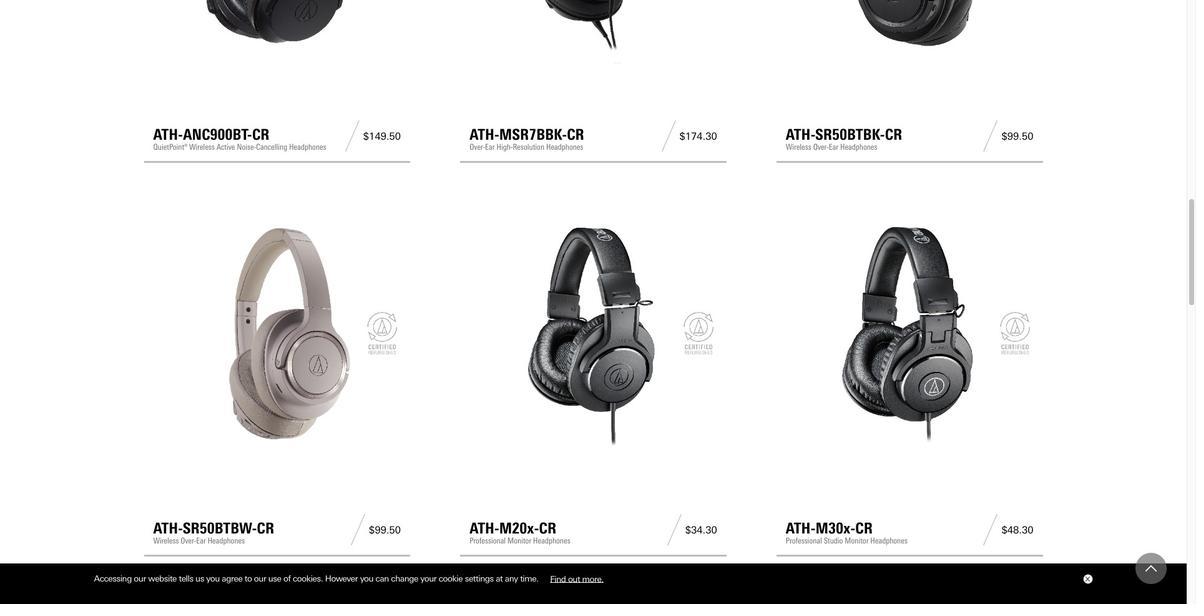 Task type: vqa. For each thing, say whether or not it's contained in the screenshot.
rightmost the ATH-
no



Task type: describe. For each thing, give the bounding box(es) containing it.
cr for msr7bbk-
[[567, 126, 584, 144]]

cookie
[[439, 574, 463, 584]]

cr for m20x-
[[539, 520, 557, 538]]

cookies.
[[293, 574, 323, 584]]

change
[[391, 574, 418, 584]]

divider line image for ath-anc900bt-cr
[[341, 121, 363, 152]]

to
[[245, 574, 252, 584]]

headphones inside ath-sr50btbw-cr wireless over-ear headphones
[[208, 537, 245, 546]]

anc900bt-
[[183, 126, 252, 144]]

divider line image for ath-sr50btbw-cr
[[347, 515, 369, 546]]

$149.50
[[363, 130, 401, 142]]

active
[[217, 143, 235, 152]]

over- for ath-sr50btbk-cr
[[814, 143, 829, 152]]

professional for m20x-
[[470, 537, 506, 546]]

can
[[376, 574, 389, 584]]

2 you from the left
[[360, 574, 374, 584]]

out
[[568, 574, 580, 584]]

us
[[196, 574, 204, 584]]

msr7bbk-
[[500, 126, 567, 144]]

wireless for ath-sr50btbw-cr
[[153, 537, 179, 546]]

quietpoint®
[[153, 143, 187, 152]]

cr for sr50btbk-
[[885, 126, 903, 144]]

over- for ath-sr50btbw-cr
[[181, 537, 196, 546]]

divider line image for ath-sr50btbk-cr
[[980, 121, 1002, 152]]

sr50btbk-
[[816, 126, 885, 144]]

professional for m30x-
[[786, 537, 822, 546]]

ath- for m20x-
[[470, 520, 500, 538]]

ath- for msr7bbk-
[[470, 126, 500, 144]]

ath-m20x-cr professional monitor headphones
[[470, 520, 571, 546]]

ath- for anc900bt-
[[153, 126, 183, 144]]

headphones inside ath-sr50btbk-cr wireless over-ear headphones
[[841, 143, 878, 152]]

$174.30
[[680, 130, 717, 142]]

ath-anc900bt-cr quietpoint® wireless active noise-cancelling headphones
[[153, 126, 326, 152]]

1 our from the left
[[134, 574, 146, 584]]

accessing
[[94, 574, 132, 584]]

monitor inside ath-m20x-cr professional monitor headphones
[[508, 537, 532, 546]]

$48.30
[[1002, 525, 1034, 536]]

use
[[268, 574, 281, 584]]

however
[[325, 574, 358, 584]]

ear inside ath-msr7bbk-cr over-ear high-resolution headphones
[[485, 143, 495, 152]]

high-
[[497, 143, 513, 152]]

resolution
[[513, 143, 545, 152]]

cr for anc900bt-
[[252, 126, 269, 144]]

time.
[[520, 574, 539, 584]]

wireless for ath-sr50btbk-cr
[[786, 143, 812, 152]]

divider line image for ath-m20x-cr
[[664, 515, 686, 546]]

headphones inside ath-msr7bbk-cr over-ear high-resolution headphones
[[546, 143, 584, 152]]

find out more. link
[[541, 569, 613, 589]]

m30x-
[[816, 520, 856, 538]]

of
[[283, 574, 291, 584]]

cr for sr50btbw-
[[257, 520, 274, 538]]



Task type: locate. For each thing, give the bounding box(es) containing it.
sr50btbw-
[[183, 520, 257, 538]]

ath- for sr50btbk-
[[786, 126, 816, 144]]

1 professional from the left
[[470, 537, 506, 546]]

ath- inside ath-msr7bbk-cr over-ear high-resolution headphones
[[470, 126, 500, 144]]

0 horizontal spatial you
[[206, 574, 220, 584]]

ath m30x cr image
[[786, 210, 1034, 458]]

ear for ath-sr50btbk-cr
[[829, 143, 839, 152]]

you left the can
[[360, 574, 374, 584]]

our left the website at the left of page
[[134, 574, 146, 584]]

studio
[[824, 537, 843, 546]]

ath- inside ath-m20x-cr professional monitor headphones
[[470, 520, 500, 538]]

over- inside ath-sr50btbk-cr wireless over-ear headphones
[[814, 143, 829, 152]]

ear inside ath-sr50btbk-cr wireless over-ear headphones
[[829, 143, 839, 152]]

0 horizontal spatial $99.50
[[369, 525, 401, 536]]

2 horizontal spatial ear
[[829, 143, 839, 152]]

wireless left active
[[189, 143, 215, 152]]

headphones inside ath-anc900bt-cr quietpoint® wireless active noise-cancelling headphones
[[289, 143, 326, 152]]

headphones
[[289, 143, 326, 152], [546, 143, 584, 152], [841, 143, 878, 152], [208, 537, 245, 546], [533, 537, 571, 546], [871, 537, 908, 546]]

professional up settings
[[470, 537, 506, 546]]

cr for m30x-
[[856, 520, 873, 538]]

wireless inside ath-anc900bt-cr quietpoint® wireless active noise-cancelling headphones
[[189, 143, 215, 152]]

arrow up image
[[1146, 563, 1157, 575]]

over-
[[470, 143, 485, 152], [814, 143, 829, 152], [181, 537, 196, 546]]

0 horizontal spatial wireless
[[153, 537, 179, 546]]

cr inside ath-sr50btbk-cr wireless over-ear headphones
[[885, 126, 903, 144]]

cross image
[[1085, 577, 1090, 582]]

0 vertical spatial $99.50
[[1002, 130, 1034, 142]]

divider line image for ath-m30x-cr
[[980, 515, 1002, 546]]

accessing our website tells us you agree to our use of cookies. however you can change your cookie settings at any time.
[[94, 574, 541, 584]]

wireless up the website at the left of page
[[153, 537, 179, 546]]

professional inside ath-m20x-cr professional monitor headphones
[[470, 537, 506, 546]]

0 horizontal spatial ear
[[196, 537, 206, 546]]

any
[[505, 574, 518, 584]]

more.
[[582, 574, 604, 584]]

over- inside ath-msr7bbk-cr over-ear high-resolution headphones
[[470, 143, 485, 152]]

headphones inside ath-m20x-cr professional monitor headphones
[[533, 537, 571, 546]]

1 horizontal spatial our
[[254, 574, 266, 584]]

ear for ath-sr50btbw-cr
[[196, 537, 206, 546]]

monitor up any
[[508, 537, 532, 546]]

$99.50 for ath-sr50btbw-cr
[[369, 525, 401, 536]]

find out more.
[[550, 574, 604, 584]]

ath- for m30x-
[[786, 520, 816, 538]]

cr inside ath-m30x-cr professional studio monitor headphones
[[856, 520, 873, 538]]

ath- for sr50btbw-
[[153, 520, 183, 538]]

cr inside ath-sr50btbw-cr wireless over-ear headphones
[[257, 520, 274, 538]]

1 horizontal spatial $99.50
[[1002, 130, 1034, 142]]

your
[[421, 574, 437, 584]]

1 horizontal spatial professional
[[786, 537, 822, 546]]

you
[[206, 574, 220, 584], [360, 574, 374, 584]]

1 horizontal spatial ear
[[485, 143, 495, 152]]

ath- inside ath-sr50btbw-cr wireless over-ear headphones
[[153, 520, 183, 538]]

at
[[496, 574, 503, 584]]

ath sr50btbw cr image
[[153, 210, 401, 458]]

you right us
[[206, 574, 220, 584]]

cancelling
[[256, 143, 287, 152]]

professional
[[470, 537, 506, 546], [786, 537, 822, 546]]

cr inside ath-anc900bt-cr quietpoint® wireless active noise-cancelling headphones
[[252, 126, 269, 144]]

1 horizontal spatial you
[[360, 574, 374, 584]]

ath- inside ath-m30x-cr professional studio monitor headphones
[[786, 520, 816, 538]]

$99.50 for ath-sr50btbk-cr
[[1002, 130, 1034, 142]]

1 horizontal spatial monitor
[[845, 537, 869, 546]]

professional left studio
[[786, 537, 822, 546]]

tells
[[179, 574, 193, 584]]

noise-
[[237, 143, 256, 152]]

2 our from the left
[[254, 574, 266, 584]]

cr inside ath-m20x-cr professional monitor headphones
[[539, 520, 557, 538]]

1 horizontal spatial wireless
[[189, 143, 215, 152]]

our right to
[[254, 574, 266, 584]]

ath m20x cr image
[[470, 210, 717, 458]]

agree
[[222, 574, 243, 584]]

monitor
[[508, 537, 532, 546], [845, 537, 869, 546]]

divider line image for ath-msr7bbk-cr
[[658, 121, 680, 152]]

m20x-
[[500, 520, 539, 538]]

divider line image
[[341, 121, 363, 152], [658, 121, 680, 152], [980, 121, 1002, 152], [347, 515, 369, 546], [664, 515, 686, 546], [980, 515, 1002, 546]]

$99.50
[[1002, 130, 1034, 142], [369, 525, 401, 536]]

0 horizontal spatial our
[[134, 574, 146, 584]]

monitor inside ath-m30x-cr professional studio monitor headphones
[[845, 537, 869, 546]]

wireless left sr50btbk- on the right
[[786, 143, 812, 152]]

2 horizontal spatial wireless
[[786, 143, 812, 152]]

0 horizontal spatial professional
[[470, 537, 506, 546]]

find
[[550, 574, 566, 584]]

ath anc900bt cr image
[[153, 0, 401, 64]]

monitor right studio
[[845, 537, 869, 546]]

ath- inside ath-sr50btbk-cr wireless over-ear headphones
[[786, 126, 816, 144]]

wireless inside ath-sr50btbw-cr wireless over-ear headphones
[[153, 537, 179, 546]]

ath- inside ath-anc900bt-cr quietpoint® wireless active noise-cancelling headphones
[[153, 126, 183, 144]]

ath-msr7bbk-cr over-ear high-resolution headphones
[[470, 126, 584, 152]]

0 horizontal spatial over-
[[181, 537, 196, 546]]

over- inside ath-sr50btbw-cr wireless over-ear headphones
[[181, 537, 196, 546]]

0 horizontal spatial monitor
[[508, 537, 532, 546]]

2 monitor from the left
[[845, 537, 869, 546]]

our
[[134, 574, 146, 584], [254, 574, 266, 584]]

ear inside ath-sr50btbw-cr wireless over-ear headphones
[[196, 537, 206, 546]]

ath-m30x-cr professional studio monitor headphones
[[786, 520, 908, 546]]

wireless inside ath-sr50btbk-cr wireless over-ear headphones
[[786, 143, 812, 152]]

professional inside ath-m30x-cr professional studio monitor headphones
[[786, 537, 822, 546]]

cr inside ath-msr7bbk-cr over-ear high-resolution headphones
[[567, 126, 584, 144]]

ear
[[485, 143, 495, 152], [829, 143, 839, 152], [196, 537, 206, 546]]

2 professional from the left
[[786, 537, 822, 546]]

1 vertical spatial $99.50
[[369, 525, 401, 536]]

cr
[[252, 126, 269, 144], [567, 126, 584, 144], [885, 126, 903, 144], [257, 520, 274, 538], [539, 520, 557, 538], [856, 520, 873, 538]]

ath-
[[153, 126, 183, 144], [470, 126, 500, 144], [786, 126, 816, 144], [153, 520, 183, 538], [470, 520, 500, 538], [786, 520, 816, 538]]

settings
[[465, 574, 494, 584]]

$34.30
[[686, 525, 717, 536]]

ath-sr50btbw-cr wireless over-ear headphones
[[153, 520, 274, 546]]

ath sr50btbk cr image
[[786, 0, 1034, 64]]

1 you from the left
[[206, 574, 220, 584]]

2 horizontal spatial over-
[[814, 143, 829, 152]]

1 horizontal spatial over-
[[470, 143, 485, 152]]

headphones inside ath-m30x-cr professional studio monitor headphones
[[871, 537, 908, 546]]

website
[[148, 574, 177, 584]]

1 monitor from the left
[[508, 537, 532, 546]]

wireless
[[189, 143, 215, 152], [786, 143, 812, 152], [153, 537, 179, 546]]

ath msr7bbk cr image
[[470, 0, 717, 64]]

ath-sr50btbk-cr wireless over-ear headphones
[[786, 126, 903, 152]]



